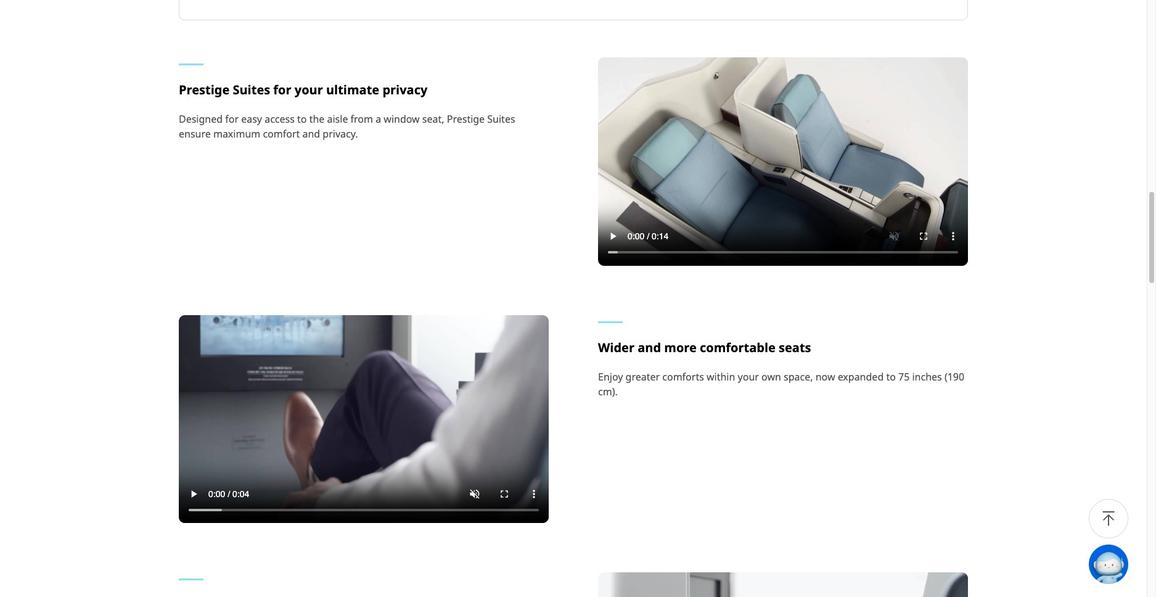 Task type: describe. For each thing, give the bounding box(es) containing it.
the
[[309, 112, 325, 126]]

designed for easy access to the aisle from a window seat, prestige suites ensure maximum comfort and privacy.
[[179, 112, 515, 141]]

seat,
[[422, 112, 444, 126]]

maximum
[[213, 127, 260, 141]]

comfortable
[[700, 339, 776, 356]]

easy
[[241, 112, 262, 126]]

own
[[762, 370, 781, 384]]

(190
[[945, 370, 965, 384]]

within
[[707, 370, 735, 384]]

for inside designed for easy access to the aisle from a window seat, prestige suites ensure maximum comfort and privacy.
[[225, 112, 239, 126]]

a
[[376, 112, 381, 126]]

inches
[[912, 370, 942, 384]]

prestige suites for your ultimate privacy
[[179, 81, 428, 98]]

access
[[265, 112, 295, 126]]

75
[[899, 370, 910, 384]]

now
[[816, 370, 835, 384]]

to inside enjoy greater comforts within your own space, now expanded to 75 inches (190 cm).
[[887, 370, 896, 384]]

comforts
[[663, 370, 704, 384]]

expanded
[[838, 370, 884, 384]]

from
[[351, 112, 373, 126]]

to inside designed for easy access to the aisle from a window seat, prestige suites ensure maximum comfort and privacy.
[[297, 112, 307, 126]]

privacy.
[[323, 127, 358, 141]]

and inside designed for easy access to the aisle from a window seat, prestige suites ensure maximum comfort and privacy.
[[303, 127, 320, 141]]



Task type: locate. For each thing, give the bounding box(es) containing it.
ensure
[[179, 127, 211, 141]]

0 vertical spatial to
[[297, 112, 307, 126]]

designed
[[179, 112, 223, 126]]

and down the
[[303, 127, 320, 141]]

for
[[273, 81, 291, 98], [225, 112, 239, 126]]

suites inside designed for easy access to the aisle from a window seat, prestige suites ensure maximum comfort and privacy.
[[487, 112, 515, 126]]

chat w
[[1129, 558, 1156, 570]]

1 horizontal spatial prestige
[[447, 112, 485, 126]]

privacy
[[383, 81, 428, 98]]

cm).
[[598, 385, 618, 398]]

1 vertical spatial your
[[738, 370, 759, 384]]

suites
[[233, 81, 270, 98], [487, 112, 515, 126]]

aisle
[[327, 112, 348, 126]]

1 vertical spatial for
[[225, 112, 239, 126]]

more
[[664, 339, 697, 356]]

0 vertical spatial suites
[[233, 81, 270, 98]]

and up greater
[[638, 339, 661, 356]]

0 vertical spatial for
[[273, 81, 291, 98]]

1 horizontal spatial to
[[887, 370, 896, 384]]

and
[[303, 127, 320, 141], [638, 339, 661, 356]]

0 horizontal spatial for
[[225, 112, 239, 126]]

window
[[384, 112, 420, 126]]

0 horizontal spatial suites
[[233, 81, 270, 98]]

0 horizontal spatial prestige
[[179, 81, 230, 98]]

enjoy greater comforts within your own space, now expanded to 75 inches (190 cm).
[[598, 370, 965, 398]]

chat w link
[[1089, 545, 1156, 584]]

for up access
[[273, 81, 291, 98]]

0 vertical spatial your
[[295, 81, 323, 98]]

prestige up designed
[[179, 81, 230, 98]]

your inside enjoy greater comforts within your own space, now expanded to 75 inches (190 cm).
[[738, 370, 759, 384]]

your up the
[[295, 81, 323, 98]]

wider and more comfortable seats
[[598, 339, 811, 356]]

0 vertical spatial and
[[303, 127, 320, 141]]

seats
[[779, 339, 811, 356]]

to left the
[[297, 112, 307, 126]]

1 horizontal spatial suites
[[487, 112, 515, 126]]

greater
[[626, 370, 660, 384]]

0 vertical spatial prestige
[[179, 81, 230, 98]]

0 horizontal spatial to
[[297, 112, 307, 126]]

w
[[1150, 558, 1156, 570]]

1 horizontal spatial and
[[638, 339, 661, 356]]

prestige right the seat,
[[447, 112, 485, 126]]

your left own
[[738, 370, 759, 384]]

prestige
[[179, 81, 230, 98], [447, 112, 485, 126]]

enjoy
[[598, 370, 623, 384]]

for up maximum
[[225, 112, 239, 126]]

your
[[295, 81, 323, 98], [738, 370, 759, 384]]

1 horizontal spatial for
[[273, 81, 291, 98]]

space,
[[784, 370, 813, 384]]

1 vertical spatial and
[[638, 339, 661, 356]]

wider
[[598, 339, 635, 356]]

1 vertical spatial prestige
[[447, 112, 485, 126]]

ultimate
[[326, 81, 379, 98]]

chat
[[1129, 558, 1147, 570]]

1 vertical spatial to
[[887, 370, 896, 384]]

0 horizontal spatial your
[[295, 81, 323, 98]]

prestige inside designed for easy access to the aisle from a window seat, prestige suites ensure maximum comfort and privacy.
[[447, 112, 485, 126]]

1 vertical spatial suites
[[487, 112, 515, 126]]

1 horizontal spatial your
[[738, 370, 759, 384]]

to left 75
[[887, 370, 896, 384]]

0 horizontal spatial and
[[303, 127, 320, 141]]

to
[[297, 112, 307, 126], [887, 370, 896, 384]]

comfort
[[263, 127, 300, 141]]



Task type: vqa. For each thing, say whether or not it's contained in the screenshot.
Booking type group
no



